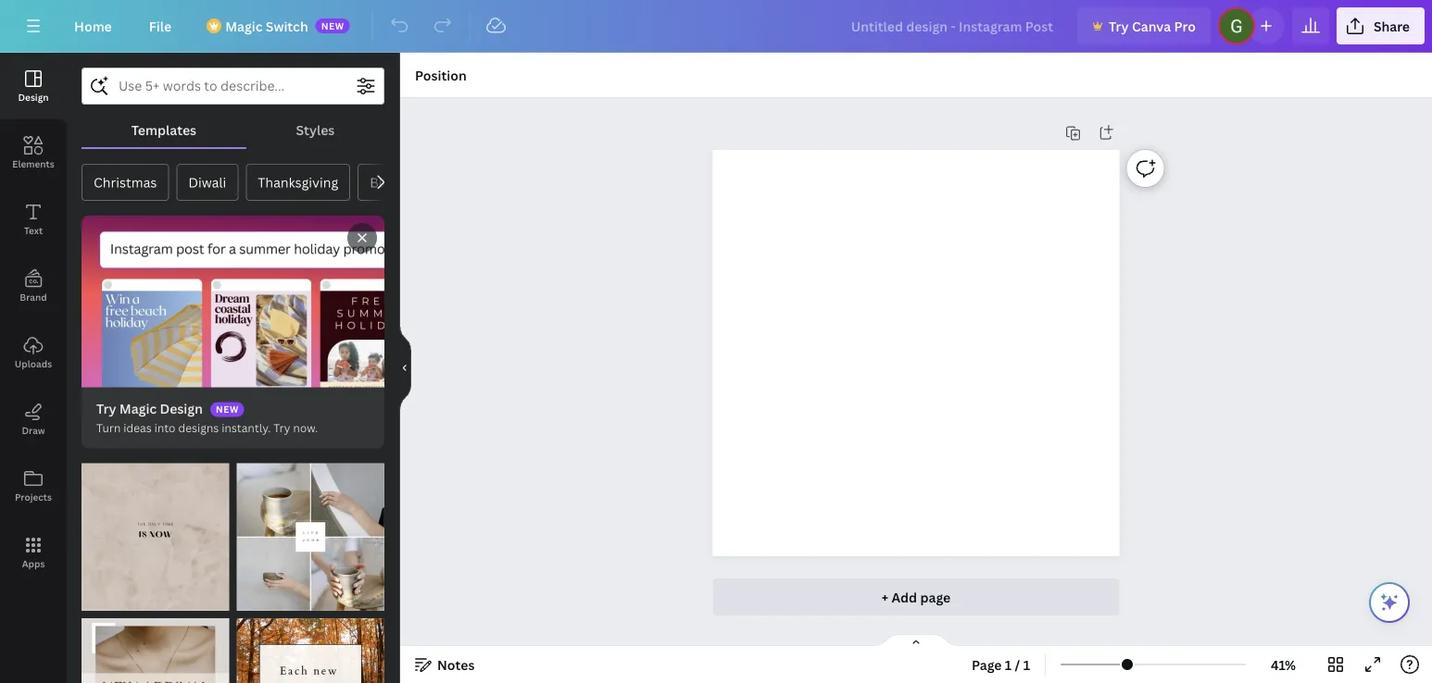 Task type: vqa. For each thing, say whether or not it's contained in the screenshot.
leftmost '1'
yes



Task type: describe. For each thing, give the bounding box(es) containing it.
orange natural fall quote instagram post image
[[237, 619, 385, 684]]

show pages image
[[872, 634, 961, 649]]

position
[[415, 66, 467, 84]]

into
[[154, 421, 176, 436]]

text button
[[0, 186, 67, 253]]

neutral minimalist simple elegant marble quote instagram post group
[[82, 453, 229, 612]]

notes button
[[408, 651, 482, 680]]

magic inside the "main" menu bar
[[225, 17, 263, 35]]

new inside the "main" menu bar
[[321, 19, 345, 32]]

diwali
[[189, 174, 226, 191]]

elements
[[12, 158, 54, 170]]

0 horizontal spatial new
[[216, 403, 239, 416]]

home
[[74, 17, 112, 35]]

christmas
[[94, 174, 157, 191]]

/
[[1015, 657, 1021, 674]]

christmas button
[[82, 164, 169, 201]]

add
[[892, 589, 918, 607]]

black
[[370, 174, 404, 191]]

41% button
[[1254, 651, 1314, 680]]

cream elegant new arrival instagram post image
[[82, 619, 229, 684]]

canva assistant image
[[1379, 592, 1401, 614]]

try magic design
[[96, 400, 203, 418]]

+ add page button
[[713, 579, 1120, 616]]

+
[[882, 589, 889, 607]]

text
[[24, 224, 43, 237]]

friday
[[407, 174, 443, 191]]

page
[[972, 657, 1002, 674]]

black friday button
[[358, 164, 456, 201]]

home link
[[59, 7, 127, 44]]

1 vertical spatial magic
[[119, 400, 157, 418]]

turn ideas into designs instantly. try now.
[[96, 421, 318, 436]]

share button
[[1337, 7, 1425, 44]]

1 1 from the left
[[1005, 657, 1012, 674]]

styles button
[[246, 112, 385, 147]]

templates button
[[82, 112, 246, 147]]

draw button
[[0, 386, 67, 453]]

Use 5+ words to describe... search field
[[119, 69, 348, 104]]

brand button
[[0, 253, 67, 320]]

elements button
[[0, 120, 67, 186]]

cream elegant new arrival instagram post group
[[82, 608, 229, 684]]

+ add page
[[882, 589, 951, 607]]

minimal square photo collage photography instagram post image
[[237, 464, 385, 612]]

2 1 from the left
[[1024, 657, 1031, 674]]

file button
[[134, 7, 186, 44]]

styles
[[296, 121, 335, 139]]

uploads
[[15, 358, 52, 370]]

diwali button
[[176, 164, 238, 201]]

try canva pro button
[[1078, 7, 1211, 44]]

thanksgiving button
[[246, 164, 351, 201]]

designs
[[178, 421, 219, 436]]



Task type: locate. For each thing, give the bounding box(es) containing it.
2 horizontal spatial try
[[1109, 17, 1129, 35]]

1 left /
[[1005, 657, 1012, 674]]

1 right /
[[1024, 657, 1031, 674]]

draw
[[22, 424, 45, 437]]

share
[[1374, 17, 1411, 35]]

thanksgiving
[[258, 174, 338, 191]]

projects
[[15, 491, 52, 504]]

1
[[1005, 657, 1012, 674], [1024, 657, 1031, 674]]

file
[[149, 17, 172, 35]]

1 horizontal spatial design
[[160, 400, 203, 418]]

hide image
[[399, 324, 412, 413]]

orange natural fall quote instagram post group
[[237, 608, 385, 684]]

side panel tab list
[[0, 53, 67, 587]]

main menu bar
[[0, 0, 1433, 53]]

1 vertical spatial new
[[216, 403, 239, 416]]

neutral minimalist simple elegant marble quote instagram post image
[[82, 464, 229, 612]]

try canva pro
[[1109, 17, 1196, 35]]

0 vertical spatial new
[[321, 19, 345, 32]]

turn
[[96, 421, 121, 436]]

0 vertical spatial magic
[[225, 17, 263, 35]]

1 horizontal spatial 1
[[1024, 657, 1031, 674]]

notes
[[437, 657, 475, 674]]

magic switch
[[225, 17, 308, 35]]

page 1 / 1
[[972, 657, 1031, 674]]

design button
[[0, 53, 67, 120]]

try for try canva pro
[[1109, 17, 1129, 35]]

minimal square photo collage photography instagram post group
[[237, 453, 385, 612]]

0 vertical spatial design
[[18, 91, 49, 103]]

try inside button
[[1109, 17, 1129, 35]]

new right switch
[[321, 19, 345, 32]]

brand
[[20, 291, 47, 304]]

1 horizontal spatial magic
[[225, 17, 263, 35]]

magic
[[225, 17, 263, 35], [119, 400, 157, 418]]

uploads button
[[0, 320, 67, 386]]

ideas
[[123, 421, 152, 436]]

magic left switch
[[225, 17, 263, 35]]

design inside button
[[18, 91, 49, 103]]

2 vertical spatial try
[[274, 421, 291, 436]]

instagram post for a summer holiday promo image
[[82, 216, 385, 388]]

try for try magic design
[[96, 400, 116, 418]]

now.
[[293, 421, 318, 436]]

try
[[1109, 17, 1129, 35], [96, 400, 116, 418], [274, 421, 291, 436]]

41%
[[1272, 657, 1297, 674]]

projects button
[[0, 453, 67, 520]]

new
[[321, 19, 345, 32], [216, 403, 239, 416]]

1 vertical spatial try
[[96, 400, 116, 418]]

try up turn at the bottom of the page
[[96, 400, 116, 418]]

new up instantly.
[[216, 403, 239, 416]]

pro
[[1175, 17, 1196, 35]]

0 horizontal spatial design
[[18, 91, 49, 103]]

instantly.
[[222, 421, 271, 436]]

design up into
[[160, 400, 203, 418]]

switch
[[266, 17, 308, 35]]

1 vertical spatial design
[[160, 400, 203, 418]]

try left canva
[[1109, 17, 1129, 35]]

page
[[921, 589, 951, 607]]

0 vertical spatial try
[[1109, 17, 1129, 35]]

magic up ideas
[[119, 400, 157, 418]]

0 horizontal spatial try
[[96, 400, 116, 418]]

design
[[18, 91, 49, 103], [160, 400, 203, 418]]

position button
[[408, 60, 474, 90]]

1 horizontal spatial new
[[321, 19, 345, 32]]

0 horizontal spatial 1
[[1005, 657, 1012, 674]]

0 horizontal spatial magic
[[119, 400, 157, 418]]

apps button
[[0, 520, 67, 587]]

canva
[[1133, 17, 1172, 35]]

Design title text field
[[837, 7, 1070, 44]]

apps
[[22, 558, 45, 570]]

design up the elements button
[[18, 91, 49, 103]]

black friday
[[370, 174, 443, 191]]

templates
[[131, 121, 197, 139]]

1 horizontal spatial try
[[274, 421, 291, 436]]

try left "now."
[[274, 421, 291, 436]]



